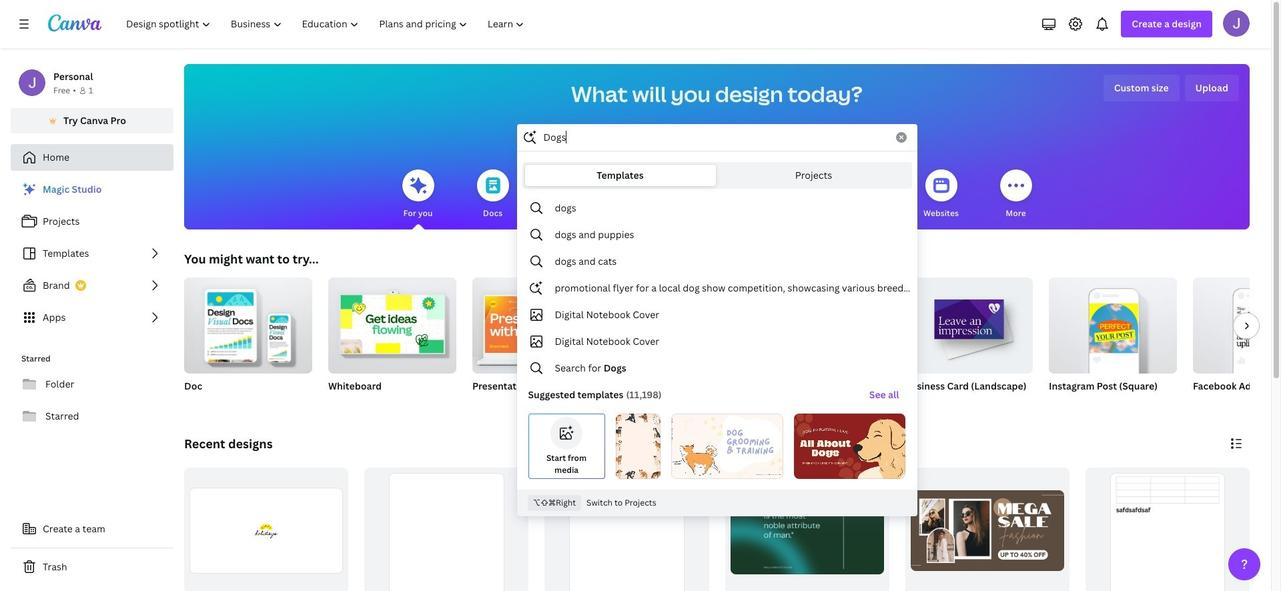 Task type: locate. For each thing, give the bounding box(es) containing it.
edit a copy of the illustrative cute dog training and grooming presentation template image
[[671, 414, 783, 480]]

list box
[[518, 195, 917, 485]]

None search field
[[517, 124, 918, 517]]

list
[[11, 176, 174, 331]]

group
[[328, 272, 457, 410], [328, 272, 457, 374], [905, 272, 1033, 410], [905, 272, 1033, 374], [1049, 272, 1178, 410], [1049, 272, 1178, 374], [184, 278, 312, 410], [473, 278, 601, 410], [473, 278, 601, 374], [617, 278, 745, 410], [761, 278, 889, 410], [1194, 278, 1282, 410], [1194, 278, 1282, 374], [365, 468, 529, 592], [545, 468, 709, 592], [725, 468, 890, 592], [906, 468, 1070, 592], [1086, 468, 1250, 592]]



Task type: vqa. For each thing, say whether or not it's contained in the screenshot.
our
no



Task type: describe. For each thing, give the bounding box(es) containing it.
edit a copy of the yellow & red colorful cartoon illustrative dog animated presentation template image
[[794, 414, 906, 480]]

jacob simon image
[[1224, 10, 1250, 37]]

edit a copy of the brown black white cute playful dogs a4 stationery page border template image
[[616, 414, 661, 480]]

top level navigation element
[[117, 11, 536, 37]]

Search search field
[[544, 125, 888, 150]]



